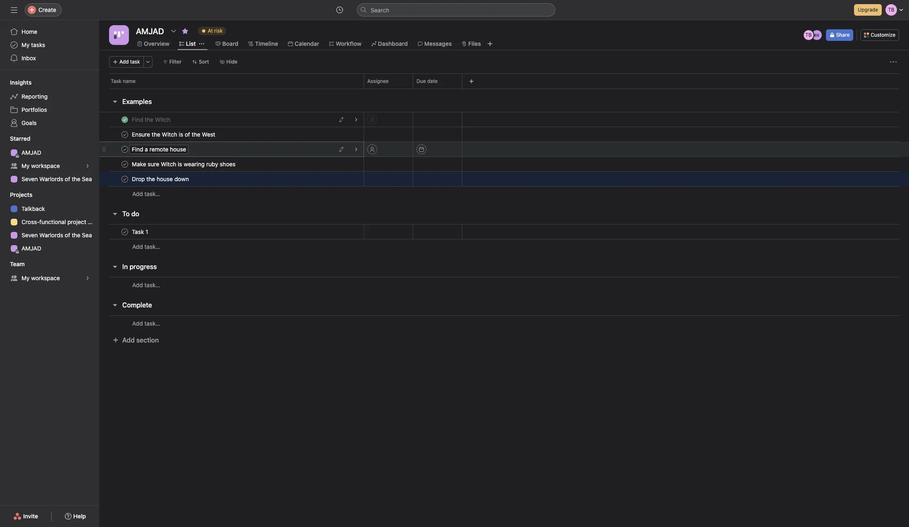 Task type: locate. For each thing, give the bounding box(es) containing it.
of
[[65, 176, 70, 183], [65, 232, 70, 239]]

1 sea from the top
[[82, 176, 92, 183]]

add task… button inside header examples tree grid
[[132, 190, 160, 199]]

my workspace inside teams element
[[21, 275, 60, 282]]

1 vertical spatial collapse task list for this section image
[[112, 302, 118, 309]]

1 vertical spatial move tasks between sections image
[[339, 147, 344, 152]]

1 my workspace from the top
[[21, 162, 60, 169]]

my workspace link
[[5, 160, 94, 173], [5, 272, 94, 285]]

0 vertical spatial my workspace
[[21, 162, 60, 169]]

risk
[[214, 28, 223, 34]]

add task… down task 1 text field
[[132, 243, 160, 250]]

move tasks between sections image
[[339, 117, 344, 122], [339, 147, 344, 152], [339, 177, 344, 182]]

overview
[[144, 40, 169, 47]]

add task… row
[[99, 186, 909, 202], [99, 239, 909, 255], [99, 277, 909, 293], [99, 316, 909, 331]]

goals link
[[5, 117, 94, 130]]

None text field
[[134, 24, 166, 38]]

sort
[[199, 59, 209, 65]]

calendar link
[[288, 39, 319, 48]]

0 vertical spatial amjad
[[21, 149, 41, 156]]

0 vertical spatial see details, my workspace image
[[85, 164, 90, 169]]

amjad link inside starred element
[[5, 146, 94, 160]]

Ensure the Witch is of the West text field
[[130, 130, 218, 139]]

list
[[186, 40, 196, 47]]

0 vertical spatial of
[[65, 176, 70, 183]]

task…
[[144, 191, 160, 198], [144, 243, 160, 250], [144, 282, 160, 289], [144, 320, 160, 327]]

find a remote house cell
[[99, 142, 364, 157]]

add up do
[[132, 191, 143, 198]]

seven warlords of the sea link
[[5, 173, 94, 186], [5, 229, 94, 242]]

2 my workspace from the top
[[21, 275, 60, 282]]

0 vertical spatial collapse task list for this section image
[[112, 264, 118, 270]]

dashboard link
[[371, 39, 408, 48]]

details image inside find a remote house "cell"
[[354, 147, 359, 152]]

see details, my workspace image for second my workspace link from the bottom
[[85, 164, 90, 169]]

add task… up add a task to this section icon
[[132, 191, 160, 198]]

1 completed image from the top
[[120, 115, 130, 125]]

2 collapse task list for this section image from the top
[[112, 302, 118, 309]]

1 vertical spatial amjad
[[21, 245, 41, 252]]

4 add task… button from the top
[[132, 319, 160, 328]]

2 seven from the top
[[21, 232, 38, 239]]

my down team
[[21, 275, 30, 282]]

add task… button up add a task to this section icon
[[132, 190, 160, 199]]

1 see details, my workspace image from the top
[[85, 164, 90, 169]]

add task… button up section
[[132, 319, 160, 328]]

completed image inside find a remote house "cell"
[[120, 144, 130, 154]]

1 of from the top
[[65, 176, 70, 183]]

1 amjad from the top
[[21, 149, 41, 156]]

seven warlords of the sea inside projects element
[[21, 232, 92, 239]]

my workspace link down starred
[[5, 160, 94, 173]]

inbox
[[21, 55, 36, 62]]

add
[[119, 59, 129, 65], [132, 191, 143, 198], [132, 243, 143, 250], [132, 282, 143, 289], [132, 320, 143, 327], [122, 337, 135, 344]]

progress
[[130, 263, 157, 271]]

the down "project"
[[72, 232, 80, 239]]

my workspace down team
[[21, 275, 60, 282]]

add task… button for first the add task… row from the bottom of the page
[[132, 319, 160, 328]]

1 seven warlords of the sea from the top
[[21, 176, 92, 183]]

collapse task list for this section image left complete
[[112, 302, 118, 309]]

task 1 cell
[[99, 224, 364, 240]]

completed image for task 1 text field
[[120, 227, 130, 237]]

amjad down starred
[[21, 149, 41, 156]]

completed checkbox for find the witch text field
[[120, 115, 130, 125]]

0 vertical spatial seven warlords of the sea
[[21, 176, 92, 183]]

completed checkbox inside task 1 cell
[[120, 227, 130, 237]]

1 my from the top
[[21, 41, 30, 48]]

more actions image
[[890, 59, 897, 65], [145, 60, 150, 64]]

2 workspace from the top
[[31, 275, 60, 282]]

3 details image from the top
[[354, 177, 359, 182]]

seven inside starred element
[[21, 176, 38, 183]]

sea inside projects element
[[82, 232, 92, 239]]

the up the 'talkback' link
[[72, 176, 80, 183]]

1 vertical spatial completed image
[[120, 227, 130, 237]]

amjad inside starred element
[[21, 149, 41, 156]]

create
[[38, 6, 56, 13]]

seven warlords of the sea link up the 'talkback' link
[[5, 173, 94, 186]]

2 completed image from the top
[[120, 227, 130, 237]]

my workspace down starred
[[21, 162, 60, 169]]

2 amjad from the top
[[21, 245, 41, 252]]

my inside teams element
[[21, 275, 30, 282]]

task
[[111, 78, 121, 84]]

due
[[417, 78, 426, 84]]

Drop the house down text field
[[130, 175, 191, 183]]

1 add task… button from the top
[[132, 190, 160, 199]]

collapse task list for this section image for header to do tree grid
[[112, 211, 118, 217]]

details image inside find the witch cell
[[354, 117, 359, 122]]

amjad link
[[5, 146, 94, 160], [5, 242, 94, 255]]

customize button
[[861, 29, 899, 41]]

add inside header examples tree grid
[[132, 191, 143, 198]]

2 details image from the top
[[354, 147, 359, 152]]

1 workspace from the top
[[31, 162, 60, 169]]

2 see details, my workspace image from the top
[[85, 276, 90, 281]]

workspace inside starred element
[[31, 162, 60, 169]]

add task… down progress
[[132, 282, 160, 289]]

2 the from the top
[[72, 232, 80, 239]]

4 completed image from the top
[[120, 174, 130, 184]]

2 task… from the top
[[144, 243, 160, 250]]

ex
[[814, 32, 820, 38]]

task… for add task… button related to first the add task… row from the bottom of the page
[[144, 320, 160, 327]]

seven for talkback
[[21, 232, 38, 239]]

1 vertical spatial details image
[[354, 147, 359, 152]]

1 vertical spatial my
[[21, 162, 30, 169]]

move tasks between sections image for 'drop the house down' cell
[[339, 177, 344, 182]]

4 completed checkbox from the top
[[120, 159, 130, 169]]

add field image
[[469, 79, 474, 84]]

hide
[[226, 59, 238, 65]]

details image inside 'drop the house down' cell
[[354, 177, 359, 182]]

hide sidebar image
[[11, 7, 17, 13]]

my down starred
[[21, 162, 30, 169]]

warlords inside projects element
[[39, 232, 63, 239]]

warlords down the cross-functional project plan link
[[39, 232, 63, 239]]

collapse task list for this section image for header examples tree grid
[[112, 98, 118, 105]]

1 completed checkbox from the top
[[120, 115, 130, 125]]

the
[[72, 176, 80, 183], [72, 232, 80, 239]]

my tasks link
[[5, 38, 94, 52]]

1 amjad link from the top
[[5, 146, 94, 160]]

completed image
[[120, 130, 130, 140], [120, 227, 130, 237]]

1 vertical spatial workspace
[[31, 275, 60, 282]]

1 vertical spatial seven
[[21, 232, 38, 239]]

completed checkbox inside ensure the witch is of the west "cell"
[[120, 130, 130, 140]]

seven up the projects on the left top
[[21, 176, 38, 183]]

add task… button down task 1 text field
[[132, 243, 160, 252]]

completed image for ensure the witch is of the west text field
[[120, 130, 130, 140]]

collapse task list for this section image down "task"
[[112, 98, 118, 105]]

insights element
[[0, 75, 99, 131]]

1 task… from the top
[[144, 191, 160, 198]]

completed checkbox inside find the witch cell
[[120, 115, 130, 125]]

1 collapse task list for this section image from the top
[[112, 264, 118, 270]]

of down cross-functional project plan
[[65, 232, 70, 239]]

1 vertical spatial warlords
[[39, 232, 63, 239]]

sea inside starred element
[[82, 176, 92, 183]]

workflow
[[336, 40, 362, 47]]

completed image for find a remote house text field
[[120, 144, 130, 154]]

see details, my workspace image inside teams element
[[85, 276, 90, 281]]

1 vertical spatial seven warlords of the sea
[[21, 232, 92, 239]]

seven warlords of the sea for talkback
[[21, 232, 92, 239]]

1 details image from the top
[[354, 117, 359, 122]]

task… for add task… button related to third the add task… row from the top
[[144, 282, 160, 289]]

add task… up section
[[132, 320, 160, 327]]

row containing task name
[[99, 74, 909, 89]]

of inside projects element
[[65, 232, 70, 239]]

talkback
[[21, 205, 45, 212]]

3 completed checkbox from the top
[[120, 144, 130, 154]]

global element
[[0, 20, 99, 70]]

move tasks between sections image for find the witch cell
[[339, 117, 344, 122]]

2 sea from the top
[[82, 232, 92, 239]]

0 vertical spatial sea
[[82, 176, 92, 183]]

workspace
[[31, 162, 60, 169], [31, 275, 60, 282]]

2 warlords from the top
[[39, 232, 63, 239]]

the inside starred element
[[72, 176, 80, 183]]

2 add task… from the top
[[132, 243, 160, 250]]

1 horizontal spatial more actions image
[[890, 59, 897, 65]]

completed image inside find the witch cell
[[120, 115, 130, 125]]

3 task… from the top
[[144, 282, 160, 289]]

warlords up the 'talkback' link
[[39, 176, 63, 183]]

1 vertical spatial of
[[65, 232, 70, 239]]

seven inside projects element
[[21, 232, 38, 239]]

details image for find the witch cell
[[354, 117, 359, 122]]

see details, my workspace image
[[85, 164, 90, 169], [85, 276, 90, 281]]

my workspace
[[21, 162, 60, 169], [21, 275, 60, 282]]

5 completed checkbox from the top
[[120, 227, 130, 237]]

completed image down examples button
[[120, 130, 130, 140]]

see details, my workspace image for my workspace link within teams element
[[85, 276, 90, 281]]

1 my workspace link from the top
[[5, 160, 94, 173]]

more actions image right task
[[145, 60, 150, 64]]

projects
[[10, 191, 32, 198]]

collapse task list for this section image left 'to'
[[112, 211, 118, 217]]

insights
[[10, 79, 32, 86]]

task… up section
[[144, 320, 160, 327]]

invite
[[23, 513, 38, 520]]

1 vertical spatial sea
[[82, 232, 92, 239]]

seven warlords of the sea inside starred element
[[21, 176, 92, 183]]

3 completed image from the top
[[120, 159, 130, 169]]

add task… button inside header to do tree grid
[[132, 243, 160, 252]]

0 vertical spatial seven warlords of the sea link
[[5, 173, 94, 186]]

0 vertical spatial workspace
[[31, 162, 60, 169]]

files
[[468, 40, 481, 47]]

0 vertical spatial my
[[21, 41, 30, 48]]

add section button
[[109, 333, 162, 348]]

drop the house down cell
[[99, 172, 364, 187]]

3 add task… row from the top
[[99, 277, 909, 293]]

add task… button down progress
[[132, 281, 160, 290]]

seven warlords of the sea link inside projects element
[[5, 229, 94, 242]]

1 collapse task list for this section image from the top
[[112, 98, 118, 105]]

sea down plan
[[82, 232, 92, 239]]

1 add task… from the top
[[132, 191, 160, 198]]

completed image inside ensure the witch is of the west "cell"
[[120, 130, 130, 140]]

task… inside header to do tree grid
[[144, 243, 160, 250]]

ensure the witch is of the west cell
[[99, 127, 364, 142]]

1 vertical spatial see details, my workspace image
[[85, 276, 90, 281]]

see details, my workspace image inside starred element
[[85, 164, 90, 169]]

messages
[[424, 40, 452, 47]]

add task… button
[[132, 190, 160, 199], [132, 243, 160, 252], [132, 281, 160, 290], [132, 319, 160, 328]]

team
[[10, 261, 25, 268]]

seven warlords of the sea
[[21, 176, 92, 183], [21, 232, 92, 239]]

add tab image
[[487, 41, 493, 47]]

seven warlords of the sea up the 'talkback' link
[[21, 176, 92, 183]]

sea
[[82, 176, 92, 183], [82, 232, 92, 239]]

1 warlords from the top
[[39, 176, 63, 183]]

my tasks
[[21, 41, 45, 48]]

teams element
[[0, 257, 99, 287]]

2 my workspace link from the top
[[5, 272, 94, 285]]

projects button
[[0, 191, 32, 199]]

portfolios
[[21, 106, 47, 113]]

amjad inside projects element
[[21, 245, 41, 252]]

collapse task list for this section image
[[112, 264, 118, 270], [112, 302, 118, 309]]

sea left completed option in the left top of the page
[[82, 176, 92, 183]]

of up the 'talkback' link
[[65, 176, 70, 183]]

Search tasks, projects, and more text field
[[357, 3, 556, 17]]

history image
[[336, 7, 343, 13]]

0 vertical spatial details image
[[354, 117, 359, 122]]

section
[[136, 337, 159, 344]]

workspace inside teams element
[[31, 275, 60, 282]]

seven warlords of the sea for amjad
[[21, 176, 92, 183]]

my left tasks
[[21, 41, 30, 48]]

3 my from the top
[[21, 275, 30, 282]]

my
[[21, 41, 30, 48], [21, 162, 30, 169], [21, 275, 30, 282]]

1 the from the top
[[72, 176, 80, 183]]

my workspace inside starred element
[[21, 162, 60, 169]]

add task… button for 4th the add task… row from the bottom
[[132, 190, 160, 199]]

0 vertical spatial amjad link
[[5, 146, 94, 160]]

the for talkback
[[72, 232, 80, 239]]

add down task 1 text field
[[132, 243, 143, 250]]

seven down cross-
[[21, 232, 38, 239]]

to do button
[[122, 207, 139, 222]]

amjad link down goals link
[[5, 146, 94, 160]]

create button
[[25, 3, 62, 17]]

3 add task… button from the top
[[132, 281, 160, 290]]

complete button
[[122, 298, 152, 313]]

upgrade
[[858, 7, 878, 13]]

2 vertical spatial details image
[[354, 177, 359, 182]]

completed image inside the make sure witch is wearing ruby shoes cell
[[120, 159, 130, 169]]

3 move tasks between sections image from the top
[[339, 177, 344, 182]]

0 vertical spatial collapse task list for this section image
[[112, 98, 118, 105]]

filter
[[169, 59, 182, 65]]

seven warlords of the sea link for talkback
[[5, 229, 94, 242]]

row
[[99, 74, 909, 89], [109, 88, 899, 89], [99, 112, 909, 127], [99, 127, 909, 142], [99, 142, 909, 157], [99, 157, 909, 172], [99, 172, 909, 187], [99, 224, 909, 240]]

my workspace link down team
[[5, 272, 94, 285]]

more actions image down customize
[[890, 59, 897, 65]]

2 seven warlords of the sea link from the top
[[5, 229, 94, 242]]

the inside projects element
[[72, 232, 80, 239]]

1 seven from the top
[[21, 176, 38, 183]]

2 my from the top
[[21, 162, 30, 169]]

Completed checkbox
[[120, 115, 130, 125], [120, 130, 130, 140], [120, 144, 130, 154], [120, 159, 130, 169], [120, 227, 130, 237]]

0 vertical spatial seven
[[21, 176, 38, 183]]

2 vertical spatial my
[[21, 275, 30, 282]]

3 add task… from the top
[[132, 282, 160, 289]]

seven warlords of the sea link down functional
[[5, 229, 94, 242]]

completed checkbox for task 1 text field
[[120, 227, 130, 237]]

warlords for talkback
[[39, 232, 63, 239]]

inbox link
[[5, 52, 94, 65]]

0 vertical spatial the
[[72, 176, 80, 183]]

1 vertical spatial my workspace link
[[5, 272, 94, 285]]

1 vertical spatial seven warlords of the sea link
[[5, 229, 94, 242]]

task… down task 1 text field
[[144, 243, 160, 250]]

task… down progress
[[144, 282, 160, 289]]

timeline link
[[248, 39, 278, 48]]

completed image inside task 1 cell
[[120, 227, 130, 237]]

functional
[[39, 219, 66, 226]]

sort button
[[189, 56, 213, 68]]

completed image left task 1 text field
[[120, 227, 130, 237]]

completed image for make sure witch is wearing ruby shoes text field on the top left of page
[[120, 159, 130, 169]]

completed image
[[120, 115, 130, 125], [120, 144, 130, 154], [120, 159, 130, 169], [120, 174, 130, 184]]

1 completed image from the top
[[120, 130, 130, 140]]

2 completed checkbox from the top
[[120, 130, 130, 140]]

1 vertical spatial my workspace
[[21, 275, 60, 282]]

0 vertical spatial warlords
[[39, 176, 63, 183]]

remove from starred image
[[182, 28, 188, 34]]

2 of from the top
[[65, 232, 70, 239]]

seven
[[21, 176, 38, 183], [21, 232, 38, 239]]

2 seven warlords of the sea from the top
[[21, 232, 92, 239]]

completed checkbox inside the make sure witch is wearing ruby shoes cell
[[120, 159, 130, 169]]

tasks
[[31, 41, 45, 48]]

upgrade button
[[854, 4, 882, 16]]

my workspace link inside teams element
[[5, 272, 94, 285]]

Completed checkbox
[[120, 174, 130, 184]]

1 move tasks between sections image from the top
[[339, 117, 344, 122]]

1 vertical spatial the
[[72, 232, 80, 239]]

1 vertical spatial collapse task list for this section image
[[112, 211, 118, 217]]

completed checkbox for find a remote house text field
[[120, 144, 130, 154]]

seven warlords of the sea link inside starred element
[[5, 173, 94, 186]]

seven warlords of the sea link for amjad
[[5, 173, 94, 186]]

2 vertical spatial move tasks between sections image
[[339, 177, 344, 182]]

2 completed image from the top
[[120, 144, 130, 154]]

completed image inside 'drop the house down' cell
[[120, 174, 130, 184]]

0 vertical spatial my workspace link
[[5, 160, 94, 173]]

in progress
[[122, 263, 157, 271]]

of inside starred element
[[65, 176, 70, 183]]

2 add task… button from the top
[[132, 243, 160, 252]]

calendar
[[295, 40, 319, 47]]

my inside starred element
[[21, 162, 30, 169]]

in progress button
[[122, 260, 157, 274]]

completed checkbox for make sure witch is wearing ruby shoes text field on the top left of page
[[120, 159, 130, 169]]

4 add task… from the top
[[132, 320, 160, 327]]

messages link
[[418, 39, 452, 48]]

completed checkbox inside find a remote house "cell"
[[120, 144, 130, 154]]

warlords inside starred element
[[39, 176, 63, 183]]

at risk
[[208, 28, 223, 34]]

amjad link up teams element
[[5, 242, 94, 255]]

collapse task list for this section image
[[112, 98, 118, 105], [112, 211, 118, 217]]

1 seven warlords of the sea link from the top
[[5, 173, 94, 186]]

warlords
[[39, 176, 63, 183], [39, 232, 63, 239]]

2 move tasks between sections image from the top
[[339, 147, 344, 152]]

seven warlords of the sea down cross-functional project plan
[[21, 232, 92, 239]]

my inside 'global' element
[[21, 41, 30, 48]]

details image
[[354, 117, 359, 122], [354, 147, 359, 152], [354, 177, 359, 182]]

board image
[[114, 30, 124, 40]]

task… inside header examples tree grid
[[144, 191, 160, 198]]

task… down drop the house down text field
[[144, 191, 160, 198]]

0 vertical spatial move tasks between sections image
[[339, 117, 344, 122]]

amjad up team
[[21, 245, 41, 252]]

do
[[131, 210, 139, 218]]

1 vertical spatial amjad link
[[5, 242, 94, 255]]

task… for add task… button within the header examples tree grid
[[144, 191, 160, 198]]

make sure witch is wearing ruby shoes cell
[[99, 157, 364, 172]]

2 collapse task list for this section image from the top
[[112, 211, 118, 217]]

0 vertical spatial completed image
[[120, 130, 130, 140]]

amjad
[[21, 149, 41, 156], [21, 245, 41, 252]]

collapse task list for this section image left in
[[112, 264, 118, 270]]

add task…
[[132, 191, 160, 198], [132, 243, 160, 250], [132, 282, 160, 289], [132, 320, 160, 327]]

4 task… from the top
[[144, 320, 160, 327]]

cross-functional project plan
[[21, 219, 99, 226]]



Task type: vqa. For each thing, say whether or not it's contained in the screenshot.
Create graphics
no



Task type: describe. For each thing, give the bounding box(es) containing it.
add down in progress
[[132, 282, 143, 289]]

talkback link
[[5, 203, 94, 216]]

starred element
[[0, 131, 99, 188]]

help button
[[60, 510, 91, 525]]

home
[[21, 28, 37, 35]]

collapse task list for this section image for in progress
[[112, 264, 118, 270]]

the for amjad
[[72, 176, 80, 183]]

add task… inside header to do tree grid
[[132, 243, 160, 250]]

of for amjad
[[65, 176, 70, 183]]

4 add task… row from the top
[[99, 316, 909, 331]]

details image for 'drop the house down' cell
[[354, 177, 359, 182]]

reporting
[[21, 93, 48, 100]]

share
[[836, 32, 850, 38]]

show options image
[[170, 28, 177, 34]]

add task button
[[109, 56, 144, 68]]

date
[[427, 78, 438, 84]]

home link
[[5, 25, 94, 38]]

1 add task… row from the top
[[99, 186, 909, 202]]

at
[[208, 28, 213, 34]]

add task… inside header examples tree grid
[[132, 191, 160, 198]]

Task 1 text field
[[130, 228, 151, 236]]

insights button
[[0, 79, 32, 87]]

add task… button for third the add task… row from the top
[[132, 281, 160, 290]]

starred button
[[0, 135, 30, 143]]

overview link
[[137, 39, 169, 48]]

board
[[222, 40, 238, 47]]

add section
[[122, 337, 159, 344]]

projects element
[[0, 188, 99, 257]]

add task
[[119, 59, 140, 65]]

add task… button for 2nd the add task… row
[[132, 243, 160, 252]]

board link
[[216, 39, 238, 48]]

my workspace for second my workspace link from the bottom
[[21, 162, 60, 169]]

completed checkbox for ensure the witch is of the west text field
[[120, 130, 130, 140]]

completed image for find the witch text field
[[120, 115, 130, 125]]

cross-functional project plan link
[[5, 216, 99, 229]]

list link
[[179, 39, 196, 48]]

workflow link
[[329, 39, 362, 48]]

due date
[[417, 78, 438, 84]]

warlords for amjad
[[39, 176, 63, 183]]

header to do tree grid
[[99, 224, 909, 255]]

portfolios link
[[5, 103, 94, 117]]

starred
[[10, 135, 30, 142]]

add left task
[[119, 59, 129, 65]]

filter button
[[159, 56, 185, 68]]

2 amjad link from the top
[[5, 242, 94, 255]]

workspace for second my workspace link from the bottom
[[31, 162, 60, 169]]

amjad for "amjad" link inside the starred element
[[21, 149, 41, 156]]

customize
[[871, 32, 896, 38]]

my workspace for my workspace link within teams element
[[21, 275, 60, 282]]

completed image for drop the house down text field
[[120, 174, 130, 184]]

timeline
[[255, 40, 278, 47]]

reporting link
[[5, 90, 94, 103]]

team button
[[0, 260, 25, 269]]

details image for find a remote house "cell"
[[354, 147, 359, 152]]

goals
[[21, 119, 37, 126]]

help
[[73, 513, 86, 520]]

task name
[[111, 78, 136, 84]]

to
[[122, 210, 130, 218]]

tab actions image
[[199, 41, 204, 46]]

add inside header to do tree grid
[[132, 243, 143, 250]]

Find the Witch text field
[[130, 116, 173, 124]]

task… for add task… button in header to do tree grid
[[144, 243, 160, 250]]

at risk button
[[194, 25, 230, 37]]

seven for amjad
[[21, 176, 38, 183]]

examples button
[[122, 94, 152, 109]]

examples
[[122, 98, 152, 105]]

header examples tree grid
[[99, 112, 909, 202]]

to do
[[122, 210, 139, 218]]

Find a remote house text field
[[130, 145, 189, 154]]

invite button
[[8, 510, 43, 525]]

project
[[67, 219, 86, 226]]

task
[[130, 59, 140, 65]]

amjad for 2nd "amjad" link from the top
[[21, 245, 41, 252]]

2 add task… row from the top
[[99, 239, 909, 255]]

in
[[122, 263, 128, 271]]

sea for amjad
[[82, 176, 92, 183]]

add a task to this section image
[[143, 211, 150, 217]]

files link
[[462, 39, 481, 48]]

dashboard
[[378, 40, 408, 47]]

name
[[123, 78, 136, 84]]

plan
[[88, 219, 99, 226]]

add left section
[[122, 337, 135, 344]]

Make sure Witch is wearing ruby shoes text field
[[130, 160, 238, 168]]

hide button
[[216, 56, 241, 68]]

find the witch cell
[[99, 112, 364, 127]]

0 horizontal spatial more actions image
[[145, 60, 150, 64]]

cross-
[[21, 219, 39, 226]]

assignee
[[367, 78, 389, 84]]

sea for talkback
[[82, 232, 92, 239]]

collapse task list for this section image for complete
[[112, 302, 118, 309]]

share button
[[826, 29, 854, 41]]

complete
[[122, 302, 152, 309]]

add up add section button
[[132, 320, 143, 327]]

tb
[[806, 32, 812, 38]]

of for talkback
[[65, 232, 70, 239]]

move tasks between sections image for find a remote house "cell"
[[339, 147, 344, 152]]

workspace for my workspace link within teams element
[[31, 275, 60, 282]]



